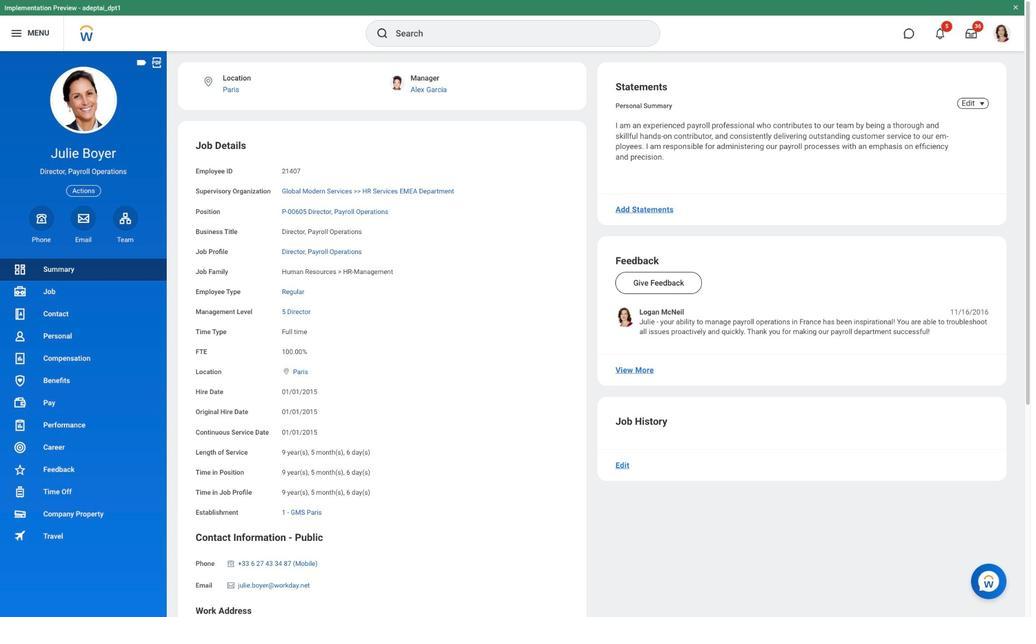 Task type: describe. For each thing, give the bounding box(es) containing it.
performance image
[[13, 419, 27, 432]]

1 horizontal spatial mail image
[[226, 581, 236, 590]]

contact image
[[13, 308, 27, 321]]

job image
[[13, 285, 27, 299]]

0 vertical spatial phone image
[[34, 212, 49, 225]]

email julie boyer element
[[71, 235, 96, 244]]

profile logan mcneil image
[[994, 24, 1012, 45]]

feedback image
[[13, 463, 27, 477]]

full time element
[[282, 326, 307, 336]]

career image
[[13, 441, 27, 454]]

company property image
[[13, 508, 27, 521]]

inbox large image
[[966, 28, 978, 39]]

benefits image
[[13, 374, 27, 388]]

search image
[[376, 27, 389, 40]]

personal summary element
[[616, 99, 673, 110]]

travel image
[[13, 529, 27, 543]]

summary image
[[13, 263, 27, 276]]

navigation pane region
[[0, 51, 167, 617]]

0 horizontal spatial mail image
[[77, 212, 90, 225]]

location image
[[282, 368, 291, 376]]

2 group from the top
[[196, 531, 569, 617]]

phone image inside group
[[226, 559, 236, 568]]



Task type: vqa. For each thing, say whether or not it's contained in the screenshot.
Full time Element
yes



Task type: locate. For each thing, give the bounding box(es) containing it.
1 vertical spatial group
[[196, 531, 569, 617]]

justify image
[[10, 27, 23, 40]]

banner
[[0, 0, 1025, 51]]

phone julie boyer element
[[29, 235, 54, 244]]

tag image
[[136, 57, 148, 69]]

1 horizontal spatial phone image
[[226, 559, 236, 568]]

close environment banner image
[[1013, 4, 1020, 11]]

0 vertical spatial group
[[196, 139, 569, 518]]

personal image
[[13, 330, 27, 343]]

employee's photo (logan mcneil) image
[[616, 308, 636, 327]]

caret down image
[[976, 99, 990, 108]]

list
[[0, 259, 167, 548]]

Search Workday  search field
[[396, 21, 637, 46]]

1 vertical spatial phone image
[[226, 559, 236, 568]]

phone image
[[34, 212, 49, 225], [226, 559, 236, 568]]

group
[[196, 139, 569, 518], [196, 531, 569, 617]]

location image
[[202, 76, 215, 88]]

0 vertical spatial mail image
[[77, 212, 90, 225]]

1 vertical spatial mail image
[[226, 581, 236, 590]]

0 horizontal spatial phone image
[[34, 212, 49, 225]]

team julie boyer element
[[113, 235, 138, 244]]

time off image
[[13, 486, 27, 499]]

view team image
[[119, 212, 132, 225]]

1 group from the top
[[196, 139, 569, 518]]

compensation image
[[13, 352, 27, 365]]

notifications large image
[[935, 28, 946, 39]]

pay image
[[13, 397, 27, 410]]

view printable version (pdf) image
[[151, 57, 163, 69]]

mail image
[[77, 212, 90, 225], [226, 581, 236, 590]]



